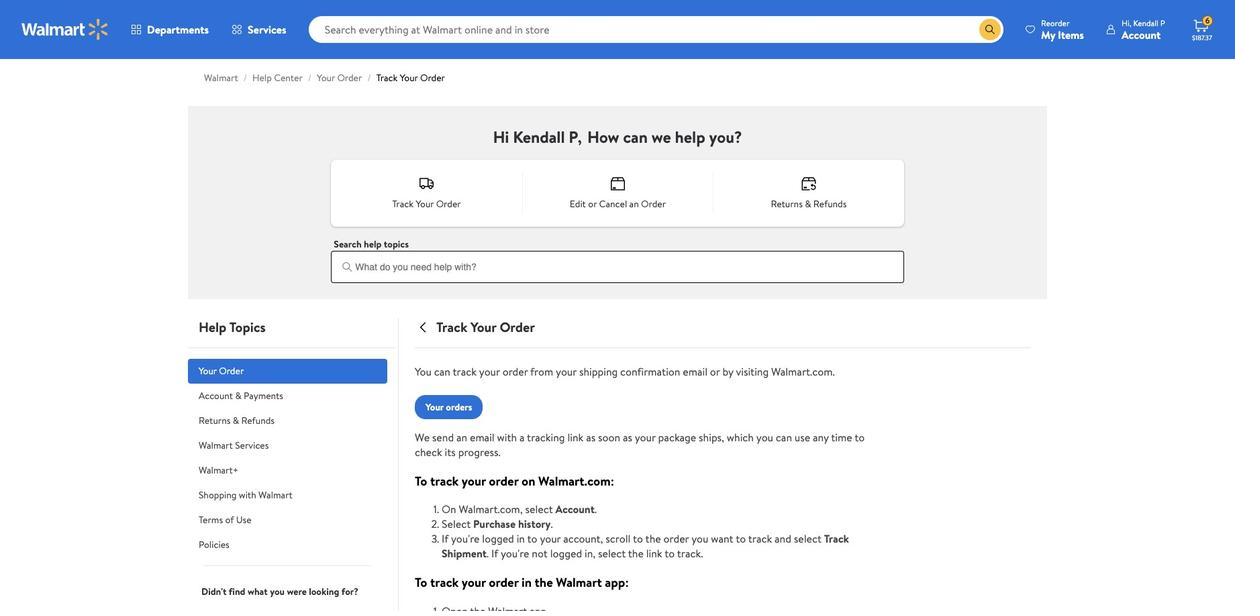 Task type: locate. For each thing, give the bounding box(es) containing it.
an right its
[[457, 430, 467, 445]]

0 horizontal spatial you
[[270, 585, 285, 599]]

your down shipment
[[462, 574, 486, 592]]

2 horizontal spatial the
[[646, 532, 661, 547]]

2 horizontal spatial select
[[794, 532, 822, 547]]

1 horizontal spatial as
[[623, 430, 632, 445]]

track left and
[[748, 532, 772, 547]]

1 vertical spatial help
[[364, 238, 382, 251]]

0 horizontal spatial account
[[199, 389, 233, 403]]

if down on
[[442, 532, 449, 547]]

1 horizontal spatial can
[[623, 126, 648, 148]]

account inside the hi, kendall p account
[[1122, 27, 1161, 42]]

. down purchase
[[487, 547, 489, 562]]

you inside we send an email with a tracking link as soon as your package ships, which you can use any time to check its progress.
[[757, 430, 773, 445]]

were
[[287, 585, 307, 599]]

0 horizontal spatial refunds
[[241, 414, 275, 428]]

as
[[586, 430, 596, 445], [623, 430, 632, 445]]

1 vertical spatial email
[[470, 430, 495, 445]]

p
[[1161, 17, 1166, 29]]

you left want
[[692, 532, 709, 547]]

help right we
[[675, 126, 705, 148]]

terms
[[199, 514, 223, 527]]

the up the app:
[[628, 547, 644, 562]]

select
[[525, 502, 553, 517], [794, 532, 822, 547], [598, 547, 626, 562]]

0 vertical spatial help
[[675, 126, 705, 148]]

0 horizontal spatial select
[[525, 502, 553, 517]]

0 horizontal spatial /
[[244, 71, 247, 85]]

account & payments
[[199, 389, 283, 403]]

the down not at the left bottom of the page
[[535, 574, 553, 592]]

the
[[646, 532, 661, 547], [628, 547, 644, 562], [535, 574, 553, 592]]

can left we
[[623, 126, 648, 148]]

account down the your order
[[199, 389, 233, 403]]

want
[[711, 532, 734, 547]]

an right cancel at top
[[629, 197, 639, 211]]

to for to track your order in the walmart app:
[[415, 574, 427, 592]]

you're down on
[[451, 532, 480, 547]]

to right time on the right bottom of page
[[855, 430, 865, 445]]

shopping with walmart
[[199, 489, 293, 502]]

1 horizontal spatial you're
[[501, 547, 529, 562]]

0 horizontal spatial or
[[588, 197, 597, 211]]

2 vertical spatial &
[[233, 414, 239, 428]]

walmart image
[[21, 19, 109, 40]]

0 vertical spatial help
[[253, 71, 272, 85]]

1 to from the top
[[415, 472, 427, 490]]

2 as from the left
[[623, 430, 632, 445]]

the right scroll
[[646, 532, 661, 547]]

what
[[248, 585, 268, 599]]

if down purchase
[[491, 547, 498, 562]]

help left topics
[[199, 318, 227, 336]]

link right tracking
[[568, 430, 584, 445]]

1 horizontal spatial /
[[308, 71, 312, 85]]

your inside we send an email with a tracking link as soon as your package ships, which you can use any time to check its progress.
[[635, 430, 656, 445]]

0 vertical spatial or
[[588, 197, 597, 211]]

1 vertical spatial kendall
[[513, 126, 565, 148]]

your order
[[199, 365, 244, 378]]

and
[[775, 532, 792, 547]]

0 horizontal spatial email
[[470, 430, 495, 445]]

0 vertical spatial track your order
[[392, 197, 461, 211]]

0 vertical spatial to
[[415, 472, 427, 490]]

you right which
[[757, 430, 773, 445]]

can left use
[[776, 430, 792, 445]]

0 vertical spatial your order link
[[317, 71, 362, 85]]

walmart
[[204, 71, 238, 85], [199, 439, 233, 453], [259, 489, 293, 502], [556, 574, 602, 592]]

its
[[445, 445, 456, 460]]

1 horizontal spatial email
[[683, 365, 708, 379]]

kendall left p,
[[513, 126, 565, 148]]

returns & refunds link
[[713, 162, 904, 224], [188, 409, 387, 434]]

track your order link
[[376, 71, 445, 85], [331, 162, 522, 224]]

with left "a"
[[497, 430, 517, 445]]

& for account & payments link
[[235, 389, 242, 403]]

1 horizontal spatial account
[[556, 502, 595, 517]]

shopping with walmart link
[[188, 483, 387, 508]]

2 horizontal spatial account
[[1122, 27, 1161, 42]]

track up on
[[430, 472, 459, 490]]

0 horizontal spatial .
[[487, 547, 489, 562]]

send
[[432, 430, 454, 445]]

.
[[595, 502, 597, 517], [551, 517, 553, 532], [487, 547, 489, 562]]

select inside on walmart.com, select account . select purchase history .
[[525, 502, 553, 517]]

edit or cancel an order link
[[522, 162, 713, 224]]

items
[[1058, 27, 1084, 42]]

2 horizontal spatial you
[[757, 430, 773, 445]]

to right scroll
[[633, 532, 643, 547]]

1 horizontal spatial with
[[497, 430, 517, 445]]

0 vertical spatial track your order link
[[376, 71, 445, 85]]

with up use in the bottom left of the page
[[239, 489, 256, 502]]

kendall
[[1134, 17, 1159, 29], [513, 126, 565, 148]]

2 vertical spatial can
[[776, 430, 792, 445]]

kendall left p
[[1134, 17, 1159, 29]]

2 vertical spatial account
[[556, 502, 595, 517]]

1 vertical spatial help
[[199, 318, 227, 336]]

1 horizontal spatial logged
[[550, 547, 582, 562]]

2 to from the top
[[415, 574, 427, 592]]

2 horizontal spatial can
[[776, 430, 792, 445]]

1 vertical spatial returns & refunds link
[[188, 409, 387, 434]]

1 vertical spatial an
[[457, 430, 467, 445]]

to right want
[[736, 532, 746, 547]]

0 vertical spatial account
[[1122, 27, 1161, 42]]

order
[[503, 365, 528, 379], [489, 472, 519, 490], [664, 532, 689, 547], [489, 574, 519, 592]]

1 vertical spatial account
[[199, 389, 233, 403]]

to
[[855, 430, 865, 445], [527, 532, 537, 547], [633, 532, 643, 547], [736, 532, 746, 547], [665, 547, 675, 562]]

services up the walmart+
[[235, 439, 269, 453]]

0 vertical spatial link
[[568, 430, 584, 445]]

on
[[442, 502, 456, 517]]

select right and
[[794, 532, 822, 547]]

you left the were
[[270, 585, 285, 599]]

walmart.com:
[[538, 472, 614, 490]]

1 vertical spatial or
[[710, 365, 720, 379]]

0 horizontal spatial returns & refunds
[[199, 414, 275, 428]]

in down "history"
[[522, 574, 532, 592]]

order
[[337, 71, 362, 85], [420, 71, 445, 85], [436, 197, 461, 211], [641, 197, 666, 211], [500, 318, 535, 336], [219, 365, 244, 378]]

orders
[[446, 401, 472, 414]]

services inside dropdown button
[[248, 22, 286, 37]]

0 vertical spatial you
[[757, 430, 773, 445]]

your left package
[[635, 430, 656, 445]]

use
[[236, 514, 251, 527]]

in
[[517, 532, 525, 547], [522, 574, 532, 592]]

by
[[723, 365, 734, 379]]

help
[[253, 71, 272, 85], [199, 318, 227, 336]]

Search search field
[[309, 16, 1004, 43]]

0 horizontal spatial help
[[364, 238, 382, 251]]

3 / from the left
[[368, 71, 371, 85]]

1 / from the left
[[244, 71, 247, 85]]

in left not at the left bottom of the page
[[517, 532, 525, 547]]

0 horizontal spatial link
[[568, 430, 584, 445]]

1 horizontal spatial kendall
[[1134, 17, 1159, 29]]

to inside we send an email with a tracking link as soon as your package ships, which you can use any time to check its progress.
[[855, 430, 865, 445]]

0 horizontal spatial kendall
[[513, 126, 565, 148]]

logged left in,
[[550, 547, 582, 562]]

account left $187.37
[[1122, 27, 1161, 42]]

help left center
[[253, 71, 272, 85]]

account down walmart.com:
[[556, 502, 595, 517]]

to track your order on walmart.com:
[[415, 472, 614, 490]]

your order link up payments
[[188, 359, 387, 384]]

1 horizontal spatial help
[[675, 126, 705, 148]]

1 horizontal spatial or
[[710, 365, 720, 379]]

1 vertical spatial to
[[415, 574, 427, 592]]

1 horizontal spatial if
[[491, 547, 498, 562]]

1 horizontal spatial link
[[646, 547, 662, 562]]

you can track your order from your shipping confirmation email or by visiting walmart.com.
[[415, 365, 835, 379]]

1 horizontal spatial an
[[629, 197, 639, 211]]

track inside track shipment
[[824, 532, 849, 547]]

walmart left help center link
[[204, 71, 238, 85]]

email left by
[[683, 365, 708, 379]]

. left account, in the bottom left of the page
[[551, 517, 553, 532]]

track your order right back image in the bottom of the page
[[436, 318, 535, 336]]

0 horizontal spatial an
[[457, 430, 467, 445]]

your
[[479, 365, 500, 379], [556, 365, 577, 379], [635, 430, 656, 445], [462, 472, 486, 490], [540, 532, 561, 547], [462, 574, 486, 592]]

returns
[[771, 197, 803, 211], [199, 414, 231, 428]]

0 vertical spatial returns
[[771, 197, 803, 211]]

0 horizontal spatial with
[[239, 489, 256, 502]]

6 $187.37
[[1192, 15, 1212, 42]]

0 horizontal spatial you're
[[451, 532, 480, 547]]

logged
[[482, 532, 514, 547], [550, 547, 582, 562]]

if
[[442, 532, 449, 547], [491, 547, 498, 562]]

as left soon
[[586, 430, 596, 445]]

0 horizontal spatial can
[[434, 365, 450, 379]]

help inside search box
[[364, 238, 382, 251]]

0 vertical spatial returns & refunds
[[771, 197, 847, 211]]

check
[[415, 445, 442, 460]]

we
[[415, 430, 430, 445]]

1 vertical spatial &
[[235, 389, 242, 403]]

email right its
[[470, 430, 495, 445]]

or
[[588, 197, 597, 211], [710, 365, 720, 379]]

edit
[[570, 197, 586, 211]]

0 horizontal spatial as
[[586, 430, 596, 445]]

or left by
[[710, 365, 720, 379]]

0 horizontal spatial help
[[199, 318, 227, 336]]

1 vertical spatial link
[[646, 547, 662, 562]]

kendall for p,
[[513, 126, 565, 148]]

as right soon
[[623, 430, 632, 445]]

. if you're not logged in, select the link to track.
[[487, 547, 703, 562]]

0 vertical spatial in
[[517, 532, 525, 547]]

0 vertical spatial refunds
[[814, 197, 847, 211]]

services
[[248, 22, 286, 37], [235, 439, 269, 453]]

edit or cancel an order
[[570, 197, 666, 211]]

select right in,
[[598, 547, 626, 562]]

track your order up topics
[[392, 197, 461, 211]]

2 vertical spatial you
[[270, 585, 285, 599]]

your order link right center
[[317, 71, 362, 85]]

select down the on
[[525, 502, 553, 517]]

help left topics
[[364, 238, 382, 251]]

Walmart Site-Wide search field
[[309, 16, 1004, 43]]

1 vertical spatial returns & refunds
[[199, 414, 275, 428]]

you
[[415, 365, 432, 379]]

0 horizontal spatial returns & refunds link
[[188, 409, 387, 434]]

an
[[629, 197, 639, 211], [457, 430, 467, 445]]

refunds
[[814, 197, 847, 211], [241, 414, 275, 428]]

order left the on
[[489, 472, 519, 490]]

&
[[805, 197, 811, 211], [235, 389, 242, 403], [233, 414, 239, 428]]

or right edit
[[588, 197, 597, 211]]

0 vertical spatial email
[[683, 365, 708, 379]]

account inside on walmart.com, select account . select purchase history .
[[556, 502, 595, 517]]

logged down walmart.com,
[[482, 532, 514, 547]]

reorder
[[1041, 17, 1070, 29]]

walmart down in,
[[556, 574, 602, 592]]

0 vertical spatial with
[[497, 430, 517, 445]]

1 vertical spatial with
[[239, 489, 256, 502]]

you're left not at the left bottom of the page
[[501, 547, 529, 562]]

0 vertical spatial kendall
[[1134, 17, 1159, 29]]

1 vertical spatial services
[[235, 439, 269, 453]]

0 vertical spatial returns & refunds link
[[713, 162, 904, 224]]

. up account, in the bottom left of the page
[[595, 502, 597, 517]]

kendall inside the hi, kendall p account
[[1134, 17, 1159, 29]]

departments
[[147, 22, 209, 37]]

0 vertical spatial an
[[629, 197, 639, 211]]

0 vertical spatial services
[[248, 22, 286, 37]]

0 horizontal spatial if
[[442, 532, 449, 547]]

hi kendall p, how can we help you?
[[493, 126, 742, 148]]

back image
[[415, 320, 431, 336]]

help
[[675, 126, 705, 148], [364, 238, 382, 251]]

your
[[317, 71, 335, 85], [400, 71, 418, 85], [416, 197, 434, 211], [471, 318, 497, 336], [199, 365, 217, 378], [426, 401, 444, 414]]

2 horizontal spatial /
[[368, 71, 371, 85]]

services up help center link
[[248, 22, 286, 37]]

email inside we send an email with a tracking link as soon as your package ships, which you can use any time to check its progress.
[[470, 430, 495, 445]]

1 vertical spatial returns
[[199, 414, 231, 428]]

track
[[453, 365, 477, 379], [430, 472, 459, 490], [748, 532, 772, 547], [430, 574, 459, 592]]

1 horizontal spatial you
[[692, 532, 709, 547]]

/
[[244, 71, 247, 85], [308, 71, 312, 85], [368, 71, 371, 85]]

with
[[497, 430, 517, 445], [239, 489, 256, 502]]

search icon image
[[985, 24, 996, 35]]

1 vertical spatial track your order link
[[331, 162, 522, 224]]

1 horizontal spatial returns
[[771, 197, 803, 211]]

you're
[[451, 532, 480, 547], [501, 547, 529, 562]]

link left 'track.'
[[646, 547, 662, 562]]

can right you
[[434, 365, 450, 379]]

payments
[[244, 389, 283, 403]]



Task type: describe. For each thing, give the bounding box(es) containing it.
& for left returns & refunds link
[[233, 414, 239, 428]]

order down purchase
[[489, 574, 519, 592]]

on
[[522, 472, 535, 490]]

What do you need help with? search field
[[331, 251, 904, 283]]

walmart link
[[204, 71, 238, 85]]

scroll
[[606, 532, 631, 547]]

track.
[[677, 547, 703, 562]]

shipment
[[442, 547, 487, 562]]

0 horizontal spatial returns
[[199, 414, 231, 428]]

track up orders
[[453, 365, 477, 379]]

1 vertical spatial track your order
[[436, 318, 535, 336]]

track down shipment
[[430, 574, 459, 592]]

1 vertical spatial can
[[434, 365, 450, 379]]

hi,
[[1122, 17, 1132, 29]]

topics
[[229, 318, 266, 336]]

shipping
[[579, 365, 618, 379]]

ships,
[[699, 430, 724, 445]]

shopping
[[199, 489, 237, 502]]

link inside we send an email with a tracking link as soon as your package ships, which you can use any time to check its progress.
[[568, 430, 584, 445]]

walmart services link
[[188, 434, 387, 459]]

tracking
[[527, 430, 565, 445]]

of
[[225, 514, 234, 527]]

1 horizontal spatial refunds
[[814, 197, 847, 211]]

on walmart.com, select account . select purchase history .
[[442, 502, 599, 532]]

help center link
[[253, 71, 303, 85]]

to left 'track.'
[[665, 547, 675, 562]]

looking
[[309, 585, 339, 599]]

if you're logged in to your account, scroll to the order you want to track and select
[[442, 532, 824, 547]]

which
[[727, 430, 754, 445]]

not
[[532, 547, 548, 562]]

walmart+
[[199, 464, 238, 477]]

didn't find what you were looking for?
[[201, 585, 359, 599]]

your down progress.
[[462, 472, 486, 490]]

can inside we send an email with a tracking link as soon as your package ships, which you can use any time to check its progress.
[[776, 430, 792, 445]]

0 horizontal spatial logged
[[482, 532, 514, 547]]

kendall for p
[[1134, 17, 1159, 29]]

search help topics
[[334, 238, 409, 251]]

1 as from the left
[[586, 430, 596, 445]]

hi, kendall p account
[[1122, 17, 1166, 42]]

1 horizontal spatial .
[[551, 517, 553, 532]]

account for hi,
[[1122, 27, 1161, 42]]

account for on
[[556, 502, 595, 517]]

your left account, in the bottom left of the page
[[540, 532, 561, 547]]

to track your order in the walmart app:
[[415, 574, 629, 592]]

soon
[[598, 430, 620, 445]]

topics
[[384, 238, 409, 251]]

confirmation
[[620, 365, 680, 379]]

account,
[[563, 532, 603, 547]]

my
[[1041, 27, 1056, 42]]

package
[[658, 430, 696, 445]]

we send an email with a tracking link as soon as your package ships, which you can use any time to check its progress.
[[415, 430, 865, 460]]

1 vertical spatial refunds
[[241, 414, 275, 428]]

app:
[[605, 574, 629, 592]]

your right from
[[556, 365, 577, 379]]

to for to track your order on walmart.com:
[[415, 472, 427, 490]]

how
[[587, 126, 619, 148]]

use
[[795, 430, 810, 445]]

6
[[1206, 15, 1210, 26]]

walmart.com,
[[459, 502, 523, 517]]

1 vertical spatial in
[[522, 574, 532, 592]]

didn't
[[201, 585, 227, 599]]

search
[[334, 238, 362, 251]]

walmart+ link
[[188, 459, 387, 483]]

1 vertical spatial your order link
[[188, 359, 387, 384]]

2 horizontal spatial .
[[595, 502, 597, 517]]

your orders link
[[415, 395, 483, 420]]

0 horizontal spatial the
[[535, 574, 553, 592]]

we
[[652, 126, 671, 148]]

walmart / help center / your order / track your order
[[204, 71, 445, 85]]

track your order inside the track your order link
[[392, 197, 461, 211]]

0 vertical spatial can
[[623, 126, 648, 148]]

progress.
[[458, 445, 501, 460]]

walmart up the walmart+
[[199, 439, 233, 453]]

time
[[831, 430, 852, 445]]

your left from
[[479, 365, 500, 379]]

center
[[274, 71, 303, 85]]

with inside we send an email with a tracking link as soon as your package ships, which you can use any time to check its progress.
[[497, 430, 517, 445]]

2 / from the left
[[308, 71, 312, 85]]

1 vertical spatial you
[[692, 532, 709, 547]]

visiting
[[736, 365, 769, 379]]

purchase
[[473, 517, 516, 532]]

policies link
[[188, 533, 387, 558]]

p,
[[569, 126, 582, 148]]

reorder my items
[[1041, 17, 1084, 42]]

0 vertical spatial &
[[805, 197, 811, 211]]

an inside we send an email with a tracking link as soon as your package ships, which you can use any time to check its progress.
[[457, 430, 467, 445]]

for?
[[342, 585, 359, 599]]

policies
[[199, 538, 229, 552]]

from
[[530, 365, 553, 379]]

any
[[813, 430, 829, 445]]

find
[[229, 585, 245, 599]]

walmart.com.
[[771, 365, 835, 379]]

terms of use
[[199, 514, 251, 527]]

select
[[442, 517, 471, 532]]

walmart services
[[199, 439, 269, 453]]

walmart down walmart+ link
[[259, 489, 293, 502]]

hi
[[493, 126, 509, 148]]

to right purchase
[[527, 532, 537, 547]]

departments button
[[120, 13, 220, 46]]

help topics
[[199, 318, 266, 336]]

track shipment
[[442, 532, 849, 562]]

1 horizontal spatial help
[[253, 71, 272, 85]]

1 horizontal spatial the
[[628, 547, 644, 562]]

Search help topics search field
[[331, 238, 904, 283]]

your orders
[[426, 401, 472, 414]]

order left from
[[503, 365, 528, 379]]

1 horizontal spatial returns & refunds link
[[713, 162, 904, 224]]

order left want
[[664, 532, 689, 547]]

account & payments link
[[188, 384, 387, 409]]

in,
[[585, 547, 596, 562]]

a
[[520, 430, 525, 445]]

terms of use link
[[188, 508, 387, 533]]

cancel
[[599, 197, 627, 211]]

history
[[518, 517, 551, 532]]

$187.37
[[1192, 33, 1212, 42]]

1 horizontal spatial returns & refunds
[[771, 197, 847, 211]]

you?
[[709, 126, 742, 148]]

1 horizontal spatial select
[[598, 547, 626, 562]]



Task type: vqa. For each thing, say whether or not it's contained in the screenshot.
'Walmart' within Shopping with Walmart link
yes



